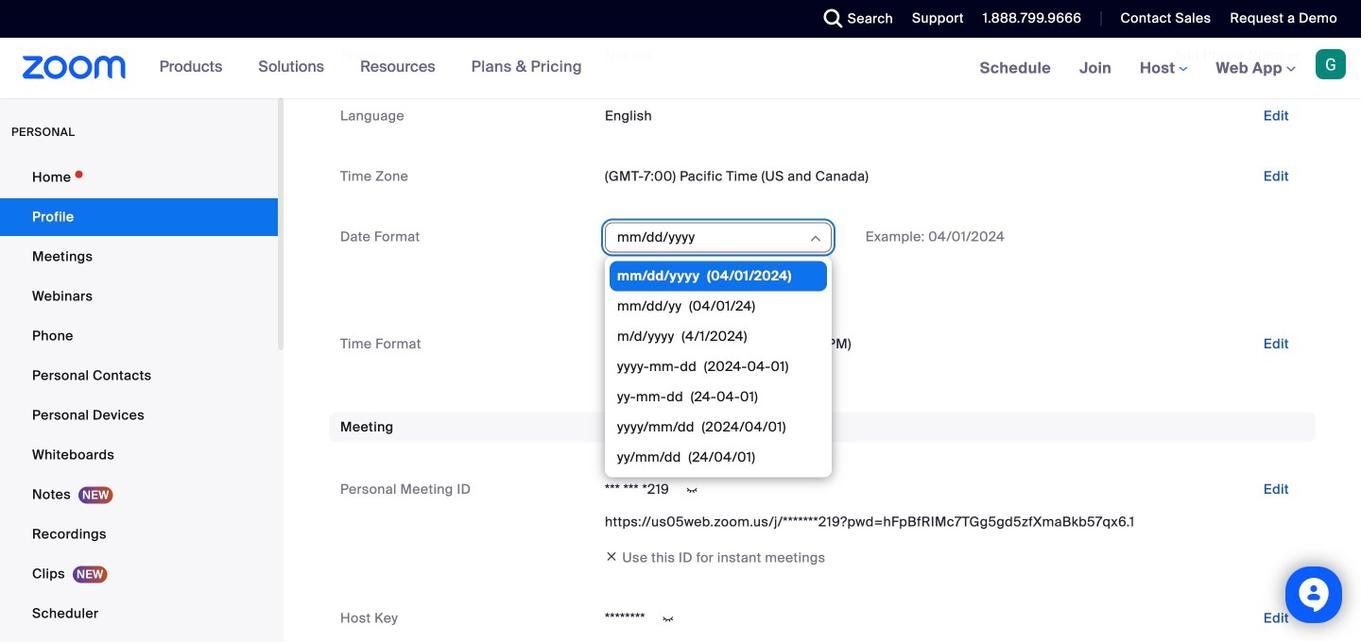 Task type: vqa. For each thing, say whether or not it's contained in the screenshot.
Underline image
no



Task type: describe. For each thing, give the bounding box(es) containing it.
product information navigation
[[145, 38, 597, 98]]

profile picture image
[[1316, 49, 1346, 79]]

meetings navigation
[[966, 38, 1362, 100]]

show host key image
[[653, 611, 683, 628]]



Task type: locate. For each thing, give the bounding box(es) containing it.
banner
[[0, 38, 1362, 100]]

personal menu menu
[[0, 159, 278, 643]]

zoom logo image
[[23, 56, 126, 79]]

show personal meeting id image
[[677, 482, 707, 499]]

list box
[[610, 262, 827, 643]]



